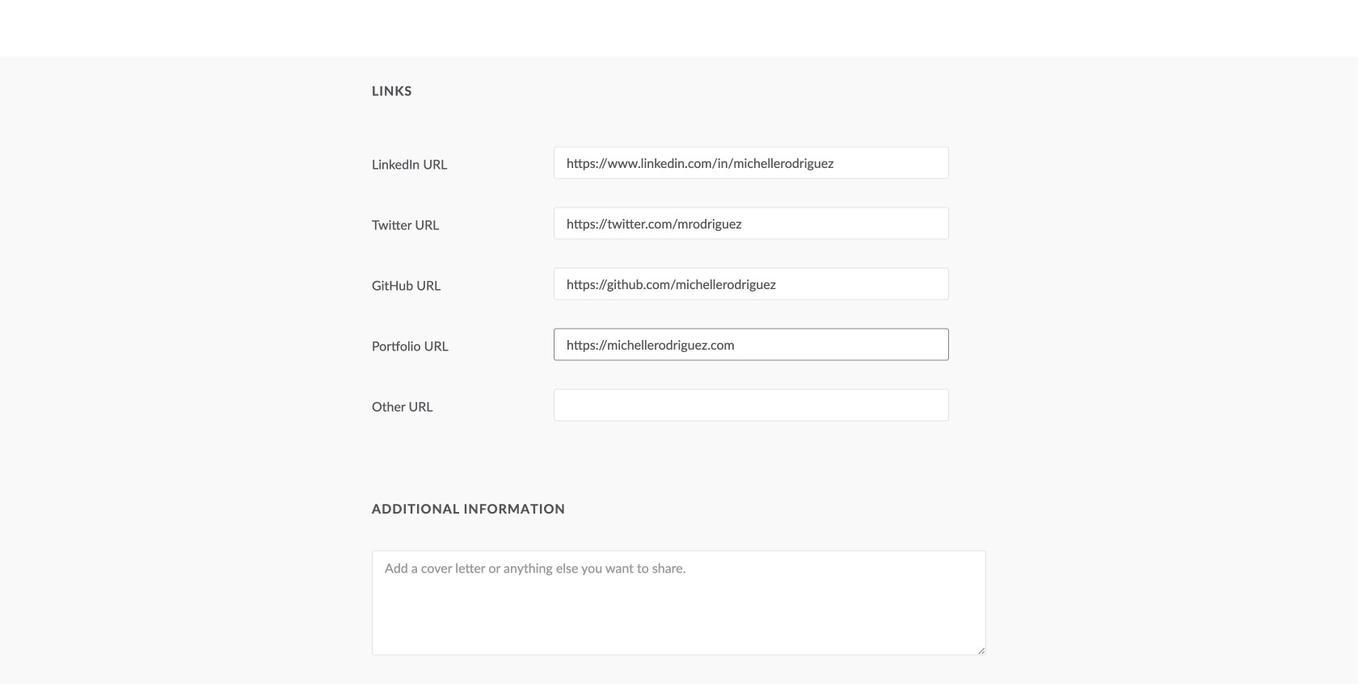 Task type: vqa. For each thing, say whether or not it's contained in the screenshot.
text field
yes



Task type: locate. For each thing, give the bounding box(es) containing it.
None text field
[[554, 268, 949, 300], [554, 329, 949, 361], [554, 268, 949, 300], [554, 329, 949, 361]]

None text field
[[554, 0, 949, 3], [554, 147, 949, 179], [554, 207, 949, 240], [554, 389, 949, 422], [554, 0, 949, 3], [554, 147, 949, 179], [554, 207, 949, 240], [554, 389, 949, 422]]



Task type: describe. For each thing, give the bounding box(es) containing it.
Add a cover letter or anything else you want to share. text field
[[372, 551, 987, 656]]



